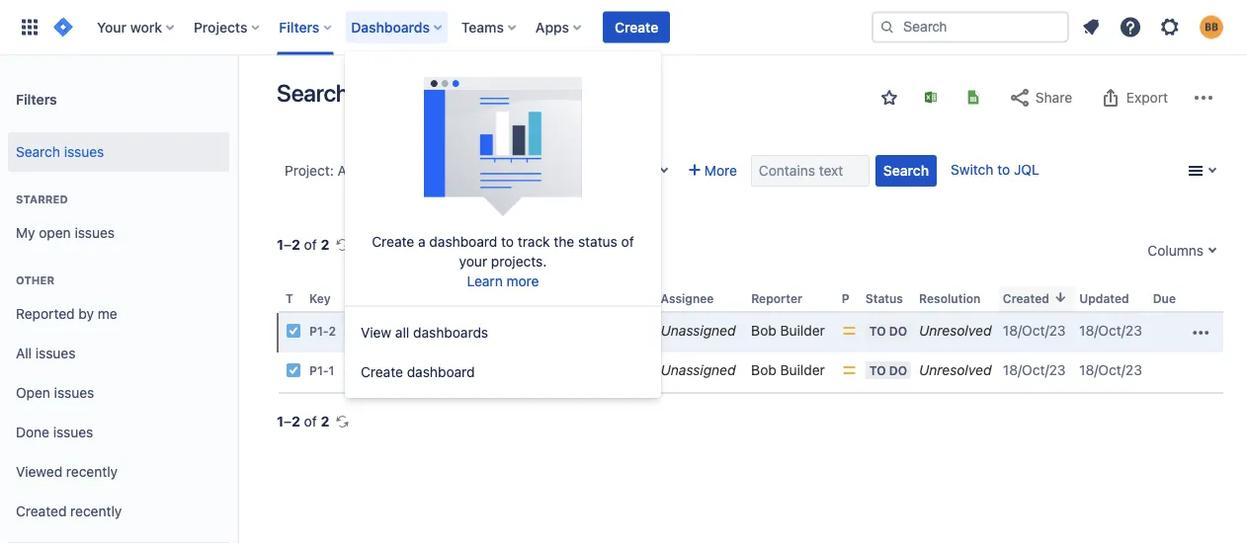 Task type: locate. For each thing, give the bounding box(es) containing it.
task image left p1-2 link
[[286, 324, 302, 339]]

1 horizontal spatial filters
[[279, 19, 320, 35]]

0 vertical spatial bob
[[752, 323, 777, 339]]

search button
[[876, 155, 938, 187]]

0 vertical spatial summary
[[344, 292, 400, 306]]

18/oct/23
[[1004, 323, 1067, 339], [1080, 323, 1143, 339], [1004, 363, 1067, 379], [1080, 363, 1143, 379]]

2 p1- from the top
[[310, 365, 329, 378]]

p1- for study
[[310, 365, 329, 378]]

jira software image
[[51, 15, 75, 39]]

0 horizontal spatial filters
[[16, 91, 57, 107]]

create
[[615, 19, 659, 35], [372, 234, 415, 250], [361, 364, 403, 381]]

dashboard down dashboards
[[407, 364, 475, 381]]

p1-2 link
[[310, 325, 336, 339]]

a
[[418, 234, 426, 250]]

apps
[[536, 19, 570, 35]]

summary up study link
[[344, 323, 405, 339]]

created
[[1004, 292, 1050, 306], [16, 504, 67, 520]]

1 do from the top
[[890, 324, 908, 338]]

dashboards
[[351, 19, 430, 35]]

columns button
[[1139, 235, 1224, 267]]

bob builder
[[752, 323, 826, 339], [752, 363, 826, 379]]

Search field
[[872, 11, 1070, 43]]

of inside create a dashboard to track the status of your projects. learn more
[[622, 234, 635, 250]]

unassigned for summary
[[661, 323, 736, 339]]

settings image
[[1159, 15, 1183, 39]]

issues inside search issues link
[[64, 144, 104, 160]]

issues right "open"
[[75, 225, 115, 241]]

issues inside my open issues link
[[75, 225, 115, 241]]

filters up search issues
[[16, 91, 57, 107]]

1 to do from the top
[[870, 324, 908, 338]]

task image left the p1-1 "link" on the bottom of page
[[286, 363, 302, 379]]

2 medium image from the top
[[842, 363, 858, 379]]

unassigned
[[661, 323, 736, 339], [661, 363, 736, 379]]

create down view
[[361, 364, 403, 381]]

recently up created recently
[[66, 464, 118, 481]]

bob for study
[[752, 363, 777, 379]]

1 vertical spatial recently
[[70, 504, 122, 520]]

bob
[[752, 323, 777, 339], [752, 363, 777, 379]]

0 vertical spatial medium image
[[842, 324, 858, 339]]

1 unassigned from the top
[[661, 323, 736, 339]]

1 bob builder link from the top
[[752, 323, 826, 339]]

1 vertical spatial created
[[16, 504, 67, 520]]

0 vertical spatial all
[[338, 163, 354, 179]]

2 vertical spatial search
[[884, 163, 930, 179]]

1 medium image from the top
[[842, 324, 858, 339]]

created for created
[[1004, 292, 1050, 306]]

issues up open issues
[[35, 346, 76, 362]]

2 inside p1-2 summary
[[329, 325, 336, 339]]

1 vertical spatial bob
[[752, 363, 777, 379]]

filters
[[279, 19, 320, 35], [16, 91, 57, 107]]

1 1 – 2 of 2 from the top
[[277, 237, 330, 253]]

1 vertical spatial bob builder
[[752, 363, 826, 379]]

create for create dashboard
[[361, 364, 403, 381]]

1 unresolved from the top
[[920, 323, 992, 339]]

2 vertical spatial 1
[[277, 414, 284, 430]]

bob builder for summary
[[752, 323, 826, 339]]

jql
[[1015, 162, 1040, 178]]

all
[[395, 325, 410, 341]]

export button
[[1090, 82, 1179, 114]]

banner
[[0, 0, 1248, 55]]

0 vertical spatial bob builder link
[[752, 323, 826, 339]]

p1-
[[310, 325, 329, 339], [310, 365, 329, 378]]

task image for summary
[[286, 324, 302, 339]]

open issues link
[[8, 374, 229, 413]]

p1- down p1-2 link
[[310, 365, 329, 378]]

–
[[284, 237, 292, 253], [284, 414, 292, 430]]

1 vertical spatial filters
[[16, 91, 57, 107]]

to for study
[[870, 364, 887, 378]]

issues up viewed recently
[[53, 425, 93, 441]]

small image
[[1053, 290, 1069, 306]]

1 vertical spatial p1-
[[310, 365, 329, 378]]

of
[[622, 234, 635, 250], [304, 237, 317, 253], [304, 414, 317, 430]]

teams button
[[456, 11, 524, 43]]

0 vertical spatial recently
[[66, 464, 118, 481]]

unassigned for study
[[661, 363, 736, 379]]

0 vertical spatial to
[[870, 324, 887, 338]]

jira software image
[[51, 15, 75, 39]]

bob builder for study
[[752, 363, 826, 379]]

0 vertical spatial –
[[284, 237, 292, 253]]

switch
[[951, 162, 994, 178]]

1 to from the top
[[870, 324, 887, 338]]

0 horizontal spatial search
[[16, 144, 60, 160]]

project:
[[285, 163, 334, 179]]

1 horizontal spatial all
[[338, 163, 354, 179]]

viewed recently
[[16, 464, 118, 481]]

0 vertical spatial builder
[[781, 323, 826, 339]]

p1-1 study
[[310, 363, 381, 379]]

issues inside done issues link
[[53, 425, 93, 441]]

to
[[998, 162, 1011, 178], [501, 234, 514, 250]]

export
[[1127, 89, 1169, 106]]

create inside create a dashboard to track the status of your projects. learn more
[[372, 234, 415, 250]]

2 do from the top
[[890, 364, 908, 378]]

summary up summary link at the left
[[344, 292, 400, 306]]

0 vertical spatial create
[[615, 19, 659, 35]]

2
[[292, 237, 301, 253], [321, 237, 330, 253], [329, 325, 336, 339], [292, 414, 301, 430], [321, 414, 330, 430]]

search
[[277, 79, 349, 107], [16, 144, 60, 160], [884, 163, 930, 179]]

to do for study
[[870, 364, 908, 378]]

p1- down key
[[310, 325, 329, 339]]

issues for open issues
[[54, 385, 94, 402]]

issues right 'open' at the bottom left of page
[[54, 385, 94, 402]]

1 vertical spatial search
[[16, 144, 60, 160]]

all up 'open' at the bottom left of page
[[16, 346, 32, 362]]

done
[[16, 425, 49, 441]]

1 vertical spatial unassigned
[[661, 363, 736, 379]]

share
[[1036, 89, 1073, 106]]

all
[[338, 163, 354, 179], [16, 346, 32, 362]]

created down viewed
[[16, 504, 67, 520]]

appswitcher icon image
[[18, 15, 42, 39]]

recently for viewed recently
[[66, 464, 118, 481]]

1
[[277, 237, 284, 253], [329, 365, 335, 378], [277, 414, 284, 430]]

all right project:
[[338, 163, 354, 179]]

your profile and settings image
[[1201, 15, 1224, 39]]

create for create
[[615, 19, 659, 35]]

0 vertical spatial do
[[890, 324, 908, 338]]

2 1 – 2 of 2 from the top
[[277, 414, 330, 430]]

created left small icon
[[1004, 292, 1050, 306]]

1 vertical spatial bob builder link
[[752, 363, 826, 379]]

updated
[[1080, 292, 1130, 306]]

create inside create dashboard button
[[361, 364, 403, 381]]

0 vertical spatial unassigned
[[661, 323, 736, 339]]

save
[[373, 89, 404, 105]]

bob builder link for summary
[[752, 323, 826, 339]]

0 horizontal spatial all
[[16, 346, 32, 362]]

1 horizontal spatial created
[[1004, 292, 1050, 306]]

task image
[[286, 324, 302, 339], [286, 363, 302, 379]]

columns
[[1148, 243, 1204, 259]]

1 – 2 of 2 down the p1-1 "link" on the bottom of page
[[277, 414, 330, 430]]

all issues link
[[8, 334, 229, 374]]

issues up starred
[[64, 144, 104, 160]]

dashboards button
[[345, 11, 450, 43]]

p1- inside p1-2 summary
[[310, 325, 329, 339]]

to up projects. in the left of the page
[[501, 234, 514, 250]]

0 vertical spatial unresolved
[[920, 323, 992, 339]]

do
[[890, 324, 908, 338], [890, 364, 908, 378]]

issues inside open issues link
[[54, 385, 94, 402]]

create button
[[603, 11, 671, 43]]

1 p1- from the top
[[310, 325, 329, 339]]

0 vertical spatial dashboard
[[430, 234, 498, 250]]

medium image for study
[[842, 363, 858, 379]]

2 bob builder from the top
[[752, 363, 826, 379]]

0 vertical spatial to do
[[870, 324, 908, 338]]

0 vertical spatial created
[[1004, 292, 1050, 306]]

Search issues using keywords text field
[[752, 155, 870, 187]]

other group
[[8, 253, 229, 545]]

0 vertical spatial filters
[[279, 19, 320, 35]]

1 vertical spatial unresolved
[[920, 363, 992, 379]]

dashboards
[[413, 325, 489, 341]]

1 bob from the top
[[752, 323, 777, 339]]

2 unassigned from the top
[[661, 363, 736, 379]]

2 to do from the top
[[870, 364, 908, 378]]

2 unresolved from the top
[[920, 363, 992, 379]]

share link
[[999, 82, 1083, 114]]

1 – 2 of 2 up t
[[277, 237, 330, 253]]

1 vertical spatial do
[[890, 364, 908, 378]]

of right status
[[622, 234, 635, 250]]

search down filters popup button
[[277, 79, 349, 107]]

1 vertical spatial all
[[16, 346, 32, 362]]

starred
[[16, 193, 68, 206]]

p1- inside p1-1 study
[[310, 365, 329, 378]]

summary
[[344, 292, 400, 306], [344, 323, 405, 339]]

0 vertical spatial search
[[277, 79, 349, 107]]

filters right projects dropdown button
[[279, 19, 320, 35]]

2 bob from the top
[[752, 363, 777, 379]]

create left the a
[[372, 234, 415, 250]]

1 vertical spatial 1
[[329, 365, 335, 378]]

my open issues link
[[8, 214, 229, 253]]

status
[[866, 292, 904, 306]]

1 vertical spatial to
[[501, 234, 514, 250]]

task image for study
[[286, 363, 302, 379]]

1 vertical spatial –
[[284, 414, 292, 430]]

0 horizontal spatial created
[[16, 504, 67, 520]]

all issues
[[16, 346, 76, 362]]

of down the p1-1 "link" on the bottom of page
[[304, 414, 317, 430]]

your
[[97, 19, 127, 35]]

search up starred
[[16, 144, 60, 160]]

2 task image from the top
[[286, 363, 302, 379]]

0 vertical spatial bob builder
[[752, 323, 826, 339]]

dashboard up your
[[430, 234, 498, 250]]

unresolved for study
[[920, 363, 992, 379]]

0 vertical spatial p1-
[[310, 325, 329, 339]]

1 vertical spatial 1 – 2 of 2
[[277, 414, 330, 430]]

to do
[[870, 324, 908, 338], [870, 364, 908, 378]]

0 vertical spatial task image
[[286, 324, 302, 339]]

0 vertical spatial 1 – 2 of 2
[[277, 237, 330, 253]]

search inside group
[[16, 144, 60, 160]]

created inside created recently link
[[16, 504, 67, 520]]

filters button
[[273, 11, 340, 43]]

2 – from the top
[[284, 414, 292, 430]]

create right apps dropdown button
[[615, 19, 659, 35]]

the
[[554, 234, 575, 250]]

open in microsoft excel image
[[924, 89, 939, 105]]

medium image
[[842, 324, 858, 339], [842, 363, 858, 379]]

due
[[1154, 292, 1177, 306]]

recently
[[66, 464, 118, 481], [70, 504, 122, 520]]

unresolved
[[920, 323, 992, 339], [920, 363, 992, 379]]

search for search button at the right of page
[[884, 163, 930, 179]]

recently down viewed recently link at the left bottom of page
[[70, 504, 122, 520]]

notifications image
[[1080, 15, 1104, 39]]

issues inside all issues link
[[35, 346, 76, 362]]

1 vertical spatial create
[[372, 234, 415, 250]]

your work button
[[91, 11, 182, 43]]

switch to jql link
[[951, 162, 1040, 178]]

1 vertical spatial to
[[870, 364, 887, 378]]

2 horizontal spatial search
[[884, 163, 930, 179]]

1 bob builder from the top
[[752, 323, 826, 339]]

1 vertical spatial builder
[[781, 363, 826, 379]]

1 horizontal spatial search
[[277, 79, 349, 107]]

bob for summary
[[752, 323, 777, 339]]

builder
[[781, 323, 826, 339], [781, 363, 826, 379]]

create dashboard button
[[345, 353, 662, 393]]

1 vertical spatial dashboard
[[407, 364, 475, 381]]

1 summary from the top
[[344, 292, 400, 306]]

1 vertical spatial task image
[[286, 363, 302, 379]]

issues
[[64, 144, 104, 160], [75, 225, 115, 241], [35, 346, 76, 362], [54, 385, 94, 402], [53, 425, 93, 441]]

to left jql
[[998, 162, 1011, 178]]

reported by me
[[16, 306, 117, 322]]

1 vertical spatial to do
[[870, 364, 908, 378]]

search left switch
[[884, 163, 930, 179]]

2 to from the top
[[870, 364, 887, 378]]

1 builder from the top
[[781, 323, 826, 339]]

1 task image from the top
[[286, 324, 302, 339]]

1 vertical spatial medium image
[[842, 363, 858, 379]]

search inside button
[[884, 163, 930, 179]]

1 vertical spatial summary
[[344, 323, 405, 339]]

learn
[[467, 273, 503, 290]]

as
[[407, 89, 422, 105]]

teams
[[462, 19, 504, 35]]

resolution
[[920, 292, 981, 306]]

my
[[16, 225, 35, 241]]

to
[[870, 324, 887, 338], [870, 364, 887, 378]]

2 bob builder link from the top
[[752, 363, 826, 379]]

create inside create button
[[615, 19, 659, 35]]

dashboard
[[430, 234, 498, 250], [407, 364, 475, 381]]

0 horizontal spatial to
[[501, 234, 514, 250]]

2 vertical spatial create
[[361, 364, 403, 381]]

1 horizontal spatial to
[[998, 162, 1011, 178]]

2 builder from the top
[[781, 363, 826, 379]]

0 vertical spatial to
[[998, 162, 1011, 178]]



Task type: vqa. For each thing, say whether or not it's contained in the screenshot.
Continuous integration INTEGRATION
no



Task type: describe. For each thing, give the bounding box(es) containing it.
more
[[507, 273, 539, 290]]

dashboard inside create dashboard button
[[407, 364, 475, 381]]

study
[[344, 363, 381, 379]]

help image
[[1119, 15, 1143, 39]]

builder for study
[[781, 363, 826, 379]]

status
[[579, 234, 618, 250]]

more
[[705, 163, 738, 179]]

bob builder link for study
[[752, 363, 826, 379]]

filters inside popup button
[[279, 19, 320, 35]]

search issues link
[[8, 133, 229, 172]]

open issues
[[16, 385, 94, 402]]

small image
[[882, 90, 898, 106]]

other
[[16, 274, 54, 287]]

all inside all issues link
[[16, 346, 32, 362]]

projects
[[194, 19, 248, 35]]

track
[[518, 234, 550, 250]]

starred group
[[8, 172, 229, 259]]

your work
[[97, 19, 162, 35]]

summary link
[[344, 323, 405, 339]]

key
[[310, 292, 331, 306]]

p1- for summary
[[310, 325, 329, 339]]

banner containing your work
[[0, 0, 1248, 55]]

open
[[39, 225, 71, 241]]

medium image for summary
[[842, 324, 858, 339]]

search issues
[[16, 144, 104, 160]]

done issues link
[[8, 413, 229, 453]]

created recently link
[[8, 492, 229, 532]]

create for create a dashboard to track the status of your projects. learn more
[[372, 234, 415, 250]]

done issues
[[16, 425, 93, 441]]

reported by me link
[[8, 295, 229, 334]]

projects.
[[491, 254, 547, 270]]

switch to jql
[[951, 162, 1040, 178]]

primary element
[[12, 0, 872, 55]]

save as button
[[363, 81, 432, 113]]

t
[[286, 292, 294, 306]]

reporter
[[752, 292, 803, 306]]

create a dashboard to track the status of your projects. learn more
[[372, 234, 635, 290]]

view all dashboards
[[361, 325, 489, 341]]

created for created recently
[[16, 504, 67, 520]]

p1-2 summary
[[310, 323, 405, 339]]

created recently
[[16, 504, 122, 520]]

learn more link
[[467, 273, 539, 290]]

viewed recently link
[[8, 453, 229, 492]]

view all dashboards link
[[345, 313, 662, 353]]

issues for all issues
[[35, 346, 76, 362]]

unresolved for summary
[[920, 323, 992, 339]]

apps button
[[530, 11, 589, 43]]

builder for summary
[[781, 323, 826, 339]]

2 summary from the top
[[344, 323, 405, 339]]

search for search issues
[[16, 144, 60, 160]]

view
[[361, 325, 392, 341]]

sidebar navigation image
[[216, 79, 259, 119]]

me
[[98, 306, 117, 322]]

p1-1 link
[[310, 365, 335, 378]]

dashboard inside create a dashboard to track the status of your projects. learn more
[[430, 234, 498, 250]]

viewed
[[16, 464, 62, 481]]

by
[[79, 306, 94, 322]]

1 inside p1-1 study
[[329, 365, 335, 378]]

project: all
[[285, 163, 354, 179]]

1 – from the top
[[284, 237, 292, 253]]

assignee
[[661, 292, 714, 306]]

my open issues
[[16, 225, 115, 241]]

issues for search issues
[[64, 144, 104, 160]]

your
[[459, 254, 488, 270]]

to inside create a dashboard to track the status of your projects. learn more
[[501, 234, 514, 250]]

0 vertical spatial 1
[[277, 237, 284, 253]]

recently for created recently
[[70, 504, 122, 520]]

of up key
[[304, 237, 317, 253]]

open in google sheets image
[[966, 89, 982, 105]]

do for study
[[890, 364, 908, 378]]

work
[[130, 19, 162, 35]]

open
[[16, 385, 50, 402]]

save as
[[373, 89, 422, 105]]

p
[[842, 292, 850, 306]]

study link
[[344, 363, 381, 379]]

issues for done issues
[[53, 425, 93, 441]]

search image
[[880, 19, 896, 35]]

to do for summary
[[870, 324, 908, 338]]

projects button
[[188, 11, 267, 43]]

create dashboard
[[361, 364, 475, 381]]

more button
[[681, 155, 746, 187]]

an image showing that the apps dropdown menu is empty image
[[424, 57, 582, 232]]

search issues group
[[8, 127, 229, 178]]

do for summary
[[890, 324, 908, 338]]

reported
[[16, 306, 75, 322]]

to for summary
[[870, 324, 887, 338]]



